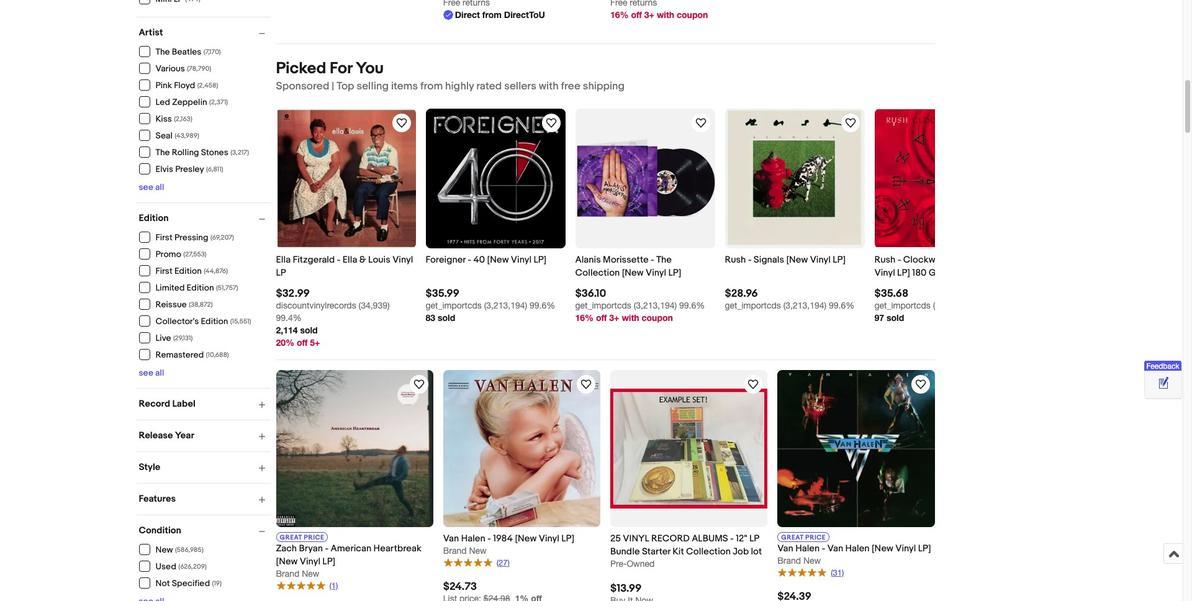Task type: vqa. For each thing, say whether or not it's contained in the screenshot.
wind to the middle
no



Task type: describe. For each thing, give the bounding box(es) containing it.
vinyl
[[623, 533, 649, 545]]

2 ella from the left
[[343, 254, 357, 266]]

record label button
[[139, 398, 270, 410]]

van halen - 1984 [new vinyl lp] heading
[[443, 533, 575, 545]]

elvis
[[156, 164, 173, 175]]

3+ inside '$36.10 get_importcds (3,213,194) 99.6% 16% off 3+ with coupon'
[[609, 312, 619, 323]]

collection inside "alanis morissette - the collection [new vinyl lp]"
[[575, 267, 620, 279]]

zeppelin
[[172, 97, 207, 107]]

great price zach bryan - american heartbreak [new vinyl lp] brand new
[[276, 533, 422, 579]]

alanis
[[575, 254, 601, 266]]

label
[[172, 398, 195, 410]]

edition button
[[139, 212, 270, 224]]

ella fitzgerald - ella & louis vinyl lp link
[[276, 253, 416, 279]]

foreigner - 40 [new vinyl lp]
[[426, 254, 547, 266]]

rush for $28.96
[[725, 254, 746, 266]]

rush - clockwork angels [new vinyl lp] 180 gram link
[[875, 253, 1014, 279]]

limited edition (51,757)
[[156, 283, 238, 293]]

alanis morissette - the collection [new vinyl lp] link
[[575, 253, 715, 279]]

[new inside the rush - clockwork angels [new vinyl lp] 180 gram
[[983, 254, 1005, 266]]

picked for you sponsored | top selling items from highly rated sellers with free shipping
[[276, 59, 625, 92]]

kiss (2,163)
[[156, 114, 192, 124]]

16% inside '$36.10 get_importcds (3,213,194) 99.6% 16% off 3+ with coupon'
[[575, 312, 594, 323]]

edition for collector's
[[201, 316, 228, 327]]

edition up promo
[[139, 212, 169, 224]]

kit
[[673, 546, 684, 558]]

(3,213,194) for $28.96
[[783, 300, 827, 310]]

rush - signals [new vinyl lp] heading
[[725, 254, 846, 266]]

0 vertical spatial 16%
[[610, 9, 629, 20]]

foreigner - 40 [new vinyl lp] link
[[426, 253, 565, 279]]

watch rush - signals [new vinyl lp] image
[[843, 115, 858, 130]]

watch van halen - van halen [new vinyl lp] image
[[913, 377, 928, 392]]

zach
[[276, 543, 297, 554]]

the for the beatles
[[156, 47, 170, 57]]

see all for edition
[[139, 367, 164, 378]]

vinyl inside the rush - clockwork angels [new vinyl lp] 180 gram
[[875, 267, 895, 279]]

collector's
[[156, 316, 199, 327]]

year
[[175, 429, 194, 441]]

top
[[337, 80, 354, 92]]

remastered
[[156, 350, 204, 360]]

(27)
[[497, 558, 510, 567]]

1 ella from the left
[[276, 254, 291, 266]]

[new inside "alanis morissette - the collection [new vinyl lp]"
[[622, 267, 644, 279]]

sponsored
[[276, 80, 329, 92]]

not specified (19)
[[156, 578, 222, 589]]

feedback
[[1147, 362, 1180, 371]]

zach bryan - american heartbreak [new vinyl lp] heading
[[276, 543, 422, 568]]

halen inside van halen - 1984 [new vinyl lp] brand new
[[461, 533, 485, 545]]

40
[[474, 254, 485, 266]]

angels
[[951, 254, 981, 266]]

(2,371)
[[209, 98, 228, 106]]

25
[[610, 533, 621, 545]]

$32.99
[[276, 287, 310, 300]]

see for artist
[[139, 182, 153, 192]]

- inside van halen - 1984 [new vinyl lp] brand new
[[487, 533, 491, 545]]

bundle
[[610, 546, 640, 558]]

get_importcds for $36.10
[[575, 300, 631, 310]]

new inside great price van halen - van halen [new vinyl lp] brand new
[[804, 556, 821, 566]]

lp] inside the rush - clockwork angels [new vinyl lp] 180 gram
[[897, 267, 910, 279]]

ella fitzgerald - ella & louis vinyl lp heading
[[276, 254, 413, 279]]

[new inside foreigner - 40 [new vinyl lp] link
[[487, 254, 509, 266]]

not
[[156, 578, 170, 589]]

van halen - 1984 [new vinyl lp] image
[[443, 370, 601, 527]]

van halen - van halen [new vinyl lp] heading
[[778, 543, 931, 554]]

(31) link
[[778, 567, 844, 578]]

brand for halen
[[778, 556, 801, 566]]

1 horizontal spatial 3+
[[644, 9, 655, 20]]

25 vinyl record albums - 12" lp bundle starter kit collection job lot image
[[610, 388, 768, 509]]

(3,213,194) for $35.99
[[484, 300, 527, 310]]

first for first pressing
[[156, 232, 173, 243]]

direct from directtou
[[455, 9, 545, 20]]

vinyl inside van halen - 1984 [new vinyl lp] brand new
[[539, 533, 559, 545]]

picked
[[276, 59, 326, 78]]

99.6% for $35.68
[[979, 300, 1004, 310]]

[new inside van halen - 1984 [new vinyl lp] brand new
[[515, 533, 537, 545]]

0 vertical spatial off
[[631, 9, 642, 20]]

rated
[[476, 80, 502, 92]]

sold inside $32.99 discountvinylrecords (34,939) 99.4% 2,114 sold 20% off 5+
[[300, 325, 318, 335]]

pre-
[[610, 559, 627, 569]]

selling
[[357, 80, 389, 92]]

alanis morissette - the collection [new vinyl lp] heading
[[575, 254, 681, 279]]

- inside great price zach bryan - american heartbreak [new vinyl lp] brand new
[[325, 543, 329, 554]]

price for bryan
[[304, 533, 324, 541]]

reissue (38,872)
[[156, 299, 213, 310]]

rush - clockwork angels [new vinyl lp] 180 gram
[[875, 254, 1005, 279]]

lp] inside "alanis morissette - the collection [new vinyl lp]"
[[669, 267, 681, 279]]

lp inside ella fitzgerald - ella & louis vinyl lp
[[276, 267, 286, 279]]

$36.10 get_importcds (3,213,194) 99.6% 16% off 3+ with coupon
[[575, 287, 705, 323]]

0 vertical spatial coupon
[[677, 9, 708, 20]]

signals
[[754, 254, 784, 266]]

|
[[332, 80, 334, 92]]

great price button for van halen - van halen [new vinyl lp]
[[778, 532, 830, 542]]

- inside the rush - clockwork angels [new vinyl lp] 180 gram
[[898, 254, 901, 266]]

van halen - 1984 [new vinyl lp] link
[[443, 532, 601, 545]]

watch zach bryan - american heartbreak [new vinyl lp] image
[[412, 377, 426, 392]]

pink floyd (2,458)
[[156, 80, 218, 91]]

clockwork
[[903, 254, 949, 266]]

(29,131)
[[173, 334, 193, 342]]

vinyl inside great price van halen - van halen [new vinyl lp] brand new
[[896, 543, 916, 554]]

features
[[139, 493, 176, 505]]

vinyl inside rush - signals [new vinyl lp] link
[[810, 254, 831, 266]]

(3,217)
[[230, 148, 249, 156]]

fitzgerald
[[293, 254, 335, 266]]

record label
[[139, 398, 195, 410]]

used (626,209)
[[156, 561, 207, 572]]

seal
[[156, 130, 173, 141]]

(10,688)
[[206, 351, 229, 359]]

great for zach
[[280, 533, 302, 541]]

louis
[[368, 254, 390, 266]]

artist button
[[139, 26, 270, 38]]

$24.73
[[443, 581, 477, 593]]

Direct from DirectToU text field
[[443, 8, 545, 21]]

all for artist
[[155, 182, 164, 192]]

edition for first
[[174, 266, 202, 276]]

ella fitzgerald - ella & louis vinyl lp
[[276, 254, 413, 279]]

(15,551)
[[230, 317, 251, 325]]

$36.10
[[575, 287, 606, 300]]

(34,939)
[[359, 300, 390, 310]]

(19)
[[212, 579, 222, 587]]

1 horizontal spatial van
[[778, 543, 794, 554]]

morissette
[[603, 254, 649, 266]]

new inside van halen - 1984 [new vinyl lp] brand new
[[469, 546, 487, 556]]

alanis morissette - the collection [new vinyl lp]
[[575, 254, 681, 279]]

25 vinyl record albums - 12" lp bundle starter kit collection job lot heading
[[610, 533, 762, 558]]

(586,985)
[[175, 546, 204, 554]]

great price button for zach bryan - american heartbreak [new vinyl lp]
[[276, 532, 328, 542]]

promo
[[156, 249, 181, 260]]

pressing
[[174, 232, 208, 243]]

kiss
[[156, 114, 172, 124]]

(2,458)
[[197, 81, 218, 89]]

see for edition
[[139, 367, 153, 378]]

sellers
[[504, 80, 536, 92]]

albums
[[692, 533, 728, 545]]

promo (27,553)
[[156, 249, 207, 260]]

first for first edition
[[156, 266, 173, 276]]

(3,213,194) for $35.68
[[933, 300, 976, 310]]

watch alanis morissette - the collection [new vinyl lp] image
[[693, 115, 708, 130]]

$35.68
[[875, 287, 909, 300]]

record
[[651, 533, 690, 545]]

- inside foreigner - 40 [new vinyl lp] link
[[468, 254, 471, 266]]

vinyl inside foreigner - 40 [new vinyl lp] link
[[511, 254, 532, 266]]

- inside great price van halen - van halen [new vinyl lp] brand new
[[822, 543, 826, 554]]

(51,757)
[[216, 284, 238, 292]]

the beatles (7,170)
[[156, 47, 221, 57]]

see all button for artist
[[139, 182, 164, 192]]

rush - signals [new vinyl lp] link
[[725, 253, 865, 279]]

lp] inside great price zach bryan - american heartbreak [new vinyl lp] brand new
[[323, 556, 335, 568]]

artist
[[139, 26, 163, 38]]

alanis morissette - the collection [new vinyl lp] image
[[575, 139, 715, 218]]

condition button
[[139, 524, 270, 536]]

stones
[[201, 147, 228, 158]]

$28.96 get_importcds (3,213,194) 99.6%
[[725, 287, 855, 310]]

foreigner - 40 [new vinyl lp] image
[[426, 108, 565, 248]]



Task type: locate. For each thing, give the bounding box(es) containing it.
great inside great price van halen - van halen [new vinyl lp] brand new
[[781, 533, 804, 541]]

with inside '$36.10 get_importcds (3,213,194) 99.6% 16% off 3+ with coupon'
[[622, 312, 639, 323]]

ella
[[276, 254, 291, 266], [343, 254, 357, 266]]

see all up record in the bottom left of the page
[[139, 367, 164, 378]]

sold inside $35.99 get_importcds (3,213,194) 99.6% 83 sold
[[438, 312, 455, 323]]

elvis presley (6,811)
[[156, 164, 223, 175]]

lp right 12"
[[749, 533, 759, 545]]

great up zach
[[280, 533, 302, 541]]

ella fitzgerald - ella & louis vinyl lp image
[[276, 108, 416, 248]]

$35.99 get_importcds (3,213,194) 99.6% 83 sold
[[426, 287, 555, 323]]

- inside "alanis morissette - the collection [new vinyl lp]"
[[651, 254, 654, 266]]

release year button
[[139, 429, 270, 441]]

25 vinyl record albums - 12" lp bundle starter kit collection job lot link
[[610, 532, 768, 558]]

rush - clockwork angels [new vinyl lp] 180 gram heading
[[875, 254, 1005, 279]]

the inside "alanis morissette - the collection [new vinyl lp]"
[[656, 254, 672, 266]]

99.6% inside $28.96 get_importcds (3,213,194) 99.6%
[[829, 300, 855, 310]]

99.6% down alanis morissette - the collection [new vinyl lp] link
[[679, 300, 705, 310]]

1 vertical spatial coupon
[[642, 312, 673, 323]]

1 horizontal spatial from
[[482, 9, 502, 20]]

1 horizontal spatial with
[[622, 312, 639, 323]]

16% off 3+ with coupon
[[610, 9, 708, 20]]

sold for $35.99
[[438, 312, 455, 323]]

brand up (1) link
[[276, 569, 300, 579]]

zach bryan - american heartbreak [new vinyl lp] link
[[276, 542, 433, 568]]

1 vertical spatial see
[[139, 367, 153, 378]]

get_importcds inside $28.96 get_importcds (3,213,194) 99.6%
[[725, 300, 781, 310]]

- left 1984
[[487, 533, 491, 545]]

the for the rolling stones
[[156, 147, 170, 158]]

(3,213,194) down rush - signals [new vinyl lp] link
[[783, 300, 827, 310]]

(69,207)
[[211, 233, 234, 242]]

sold for $35.68
[[887, 312, 904, 323]]

foreigner - 40 [new vinyl lp] heading
[[426, 254, 547, 266]]

12"
[[736, 533, 747, 545]]

0 horizontal spatial sold
[[300, 325, 318, 335]]

price for halen
[[806, 533, 826, 541]]

rush up $35.68
[[875, 254, 896, 266]]

rush
[[725, 254, 746, 266], [875, 254, 896, 266]]

price
[[304, 533, 324, 541], [806, 533, 826, 541]]

edition down (27,553)
[[174, 266, 202, 276]]

0 horizontal spatial van
[[443, 533, 459, 545]]

sold right 83
[[438, 312, 455, 323]]

0 horizontal spatial halen
[[461, 533, 485, 545]]

van halen - van halen [new vinyl lp] image
[[778, 370, 935, 527]]

1 horizontal spatial great
[[781, 533, 804, 541]]

0 horizontal spatial off
[[297, 337, 308, 348]]

first down promo
[[156, 266, 173, 276]]

van up (27) "link"
[[443, 533, 459, 545]]

1 vertical spatial 16%
[[575, 312, 594, 323]]

- inside '25 vinyl record albums - 12" lp bundle starter kit collection job lot pre-owned'
[[730, 533, 734, 545]]

(3,213,194) inside $35.99 get_importcds (3,213,194) 99.6% 83 sold
[[484, 300, 527, 310]]

- left & on the top left
[[337, 254, 341, 266]]

2 vertical spatial the
[[656, 254, 672, 266]]

first edition (44,876)
[[156, 266, 228, 276]]

off inside $32.99 discountvinylrecords (34,939) 99.4% 2,114 sold 20% off 5+
[[297, 337, 308, 348]]

brand up (31) link
[[778, 556, 801, 566]]

99.6% down foreigner - 40 [new vinyl lp] link
[[530, 300, 555, 310]]

ella left fitzgerald
[[276, 254, 291, 266]]

edition up (38,872)
[[187, 283, 214, 293]]

1 horizontal spatial great price button
[[778, 532, 830, 542]]

- inside ella fitzgerald - ella & louis vinyl lp
[[337, 254, 341, 266]]

first pressing (69,207)
[[156, 232, 234, 243]]

great inside great price zach bryan - american heartbreak [new vinyl lp] brand new
[[280, 533, 302, 541]]

2 first from the top
[[156, 266, 173, 276]]

various
[[156, 63, 185, 74]]

collection down albums
[[686, 546, 731, 558]]

- inside rush - signals [new vinyl lp] link
[[748, 254, 752, 266]]

1 see from the top
[[139, 182, 153, 192]]

99.6% down angels
[[979, 300, 1004, 310]]

with inside picked for you sponsored | top selling items from highly rated sellers with free shipping
[[539, 80, 559, 92]]

lp] inside van halen - 1984 [new vinyl lp] brand new
[[562, 533, 575, 545]]

rush left 'signals'
[[725, 254, 746, 266]]

4 99.6% from the left
[[979, 300, 1004, 310]]

brand inside great price van halen - van halen [new vinyl lp] brand new
[[778, 556, 801, 566]]

1 horizontal spatial lp
[[749, 533, 759, 545]]

american
[[331, 543, 371, 554]]

vinyl inside ella fitzgerald - ella & louis vinyl lp
[[393, 254, 413, 266]]

rush for $35.68
[[875, 254, 896, 266]]

- right bryan
[[325, 543, 329, 554]]

3 (3,213,194) from the left
[[783, 300, 827, 310]]

1 (3,213,194) from the left
[[484, 300, 527, 310]]

2 get_importcds from the left
[[575, 300, 631, 310]]

1 vertical spatial 3+
[[609, 312, 619, 323]]

0 vertical spatial all
[[155, 182, 164, 192]]

0 vertical spatial from
[[482, 9, 502, 20]]

1 vertical spatial with
[[539, 80, 559, 92]]

2 horizontal spatial halen
[[846, 543, 870, 554]]

heartbreak
[[374, 543, 422, 554]]

(3,213,194) inside $35.68 get_importcds (3,213,194) 99.6% 97 sold
[[933, 300, 976, 310]]

all down elvis
[[155, 182, 164, 192]]

1 vertical spatial see all button
[[139, 367, 164, 378]]

all down remastered
[[155, 367, 164, 378]]

get_importcds inside $35.99 get_importcds (3,213,194) 99.6% 83 sold
[[426, 300, 482, 310]]

price up (31) link
[[806, 533, 826, 541]]

0 horizontal spatial great price button
[[276, 532, 328, 542]]

$35.68 get_importcds (3,213,194) 99.6% 97 sold
[[875, 287, 1004, 323]]

[new inside great price zach bryan - american heartbreak [new vinyl lp] brand new
[[276, 556, 298, 568]]

brand inside van halen - 1984 [new vinyl lp] brand new
[[443, 546, 467, 556]]

collection down alanis
[[575, 267, 620, 279]]

get_importcds down $35.99
[[426, 300, 482, 310]]

the down seal
[[156, 147, 170, 158]]

1 horizontal spatial halen
[[796, 543, 820, 554]]

style button
[[139, 461, 270, 473]]

lot
[[751, 546, 762, 558]]

2 99.6% from the left
[[679, 300, 705, 310]]

99.6% down rush - signals [new vinyl lp] link
[[829, 300, 855, 310]]

1 price from the left
[[304, 533, 324, 541]]

coupon
[[677, 9, 708, 20], [642, 312, 673, 323]]

16%
[[610, 9, 629, 20], [575, 312, 594, 323]]

specified
[[172, 578, 210, 589]]

0 horizontal spatial with
[[539, 80, 559, 92]]

0 vertical spatial the
[[156, 47, 170, 57]]

presley
[[175, 164, 204, 175]]

[new inside rush - signals [new vinyl lp] link
[[786, 254, 808, 266]]

great price button up (31) link
[[778, 532, 830, 542]]

(44,876)
[[204, 267, 228, 275]]

97
[[875, 312, 884, 323]]

floyd
[[174, 80, 195, 91]]

reissue
[[156, 299, 187, 310]]

(27,553)
[[183, 250, 207, 258]]

get_importcds for $35.68
[[875, 300, 931, 310]]

1 see all button from the top
[[139, 182, 164, 192]]

see all for artist
[[139, 182, 164, 192]]

0 horizontal spatial great
[[280, 533, 302, 541]]

-
[[337, 254, 341, 266], [468, 254, 471, 266], [651, 254, 654, 266], [748, 254, 752, 266], [898, 254, 901, 266], [487, 533, 491, 545], [730, 533, 734, 545], [325, 543, 329, 554], [822, 543, 826, 554]]

2 horizontal spatial off
[[631, 9, 642, 20]]

get_importcds down $35.68
[[875, 300, 931, 310]]

new up (31) link
[[804, 556, 821, 566]]

release
[[139, 429, 173, 441]]

(3,213,194) down gram
[[933, 300, 976, 310]]

first up promo
[[156, 232, 173, 243]]

vinyl inside great price zach bryan - american heartbreak [new vinyl lp] brand new
[[300, 556, 320, 568]]

lp inside '25 vinyl record albums - 12" lp bundle starter kit collection job lot pre-owned'
[[749, 533, 759, 545]]

1 vertical spatial the
[[156, 147, 170, 158]]

0 horizontal spatial rush
[[725, 254, 746, 266]]

vinyl
[[393, 254, 413, 266], [511, 254, 532, 266], [810, 254, 831, 266], [646, 267, 666, 279], [875, 267, 895, 279], [539, 533, 559, 545], [896, 543, 916, 554], [300, 556, 320, 568]]

0 vertical spatial with
[[657, 9, 674, 20]]

2 see all from the top
[[139, 367, 164, 378]]

2 price from the left
[[806, 533, 826, 541]]

watch ella fitzgerald - ella & louis vinyl lp image
[[394, 115, 409, 130]]

get_importcds inside '$36.10 get_importcds (3,213,194) 99.6% 16% off 3+ with coupon'
[[575, 300, 631, 310]]

(2,163)
[[174, 115, 192, 123]]

great up (31) link
[[781, 533, 804, 541]]

- left 'signals'
[[748, 254, 752, 266]]

0 vertical spatial see all
[[139, 182, 164, 192]]

2 see all button from the top
[[139, 367, 164, 378]]

0 vertical spatial see all button
[[139, 182, 164, 192]]

see all button down elvis
[[139, 182, 164, 192]]

2 great price button from the left
[[778, 532, 830, 542]]

0 horizontal spatial 16%
[[575, 312, 594, 323]]

from inside picked for you sponsored | top selling items from highly rated sellers with free shipping
[[420, 80, 443, 92]]

new up (27) "link"
[[469, 546, 487, 556]]

price inside great price zach bryan - american heartbreak [new vinyl lp] brand new
[[304, 533, 324, 541]]

4 get_importcds from the left
[[875, 300, 931, 310]]

from right direct
[[482, 9, 502, 20]]

1 horizontal spatial sold
[[438, 312, 455, 323]]

(3,213,194) inside '$36.10 get_importcds (3,213,194) 99.6% 16% off 3+ with coupon'
[[634, 300, 677, 310]]

lp] inside great price van halen - van halen [new vinyl lp] brand new
[[918, 543, 931, 554]]

see all button up record in the bottom left of the page
[[139, 367, 164, 378]]

0 horizontal spatial ella
[[276, 254, 291, 266]]

the right morissette
[[656, 254, 672, 266]]

see all button for edition
[[139, 367, 164, 378]]

3+
[[644, 9, 655, 20], [609, 312, 619, 323]]

25 vinyl record albums - 12" lp bundle starter kit collection job lot pre-owned
[[610, 533, 762, 569]]

3 99.6% from the left
[[829, 300, 855, 310]]

rush - signals [new vinyl lp] image
[[726, 108, 864, 248]]

2 vertical spatial with
[[622, 312, 639, 323]]

brand inside great price zach bryan - american heartbreak [new vinyl lp] brand new
[[276, 569, 300, 579]]

price inside great price van halen - van halen [new vinyl lp] brand new
[[806, 533, 826, 541]]

- right morissette
[[651, 254, 654, 266]]

0 horizontal spatial lp
[[276, 267, 286, 279]]

1 horizontal spatial rush
[[875, 254, 896, 266]]

0 horizontal spatial price
[[304, 533, 324, 541]]

99.6% inside '$36.10 get_importcds (3,213,194) 99.6% 16% off 3+ with coupon'
[[679, 300, 705, 310]]

zach bryan - american heartbreak [new vinyl lp] image
[[276, 370, 433, 527]]

price up bryan
[[304, 533, 324, 541]]

- left 40
[[468, 254, 471, 266]]

- left 12"
[[730, 533, 734, 545]]

2 horizontal spatial with
[[657, 9, 674, 20]]

get_importcds down '$28.96'
[[725, 300, 781, 310]]

lp up $32.99
[[276, 267, 286, 279]]

1 first from the top
[[156, 232, 173, 243]]

0 vertical spatial see
[[139, 182, 153, 192]]

see all down elvis
[[139, 182, 164, 192]]

van up (31)
[[828, 543, 843, 554]]

get_importcds for $35.99
[[426, 300, 482, 310]]

directtou
[[504, 9, 545, 20]]

coupon inside '$36.10 get_importcds (3,213,194) 99.6% 16% off 3+ with coupon'
[[642, 312, 673, 323]]

1 horizontal spatial price
[[806, 533, 826, 541]]

[new inside great price van halen - van halen [new vinyl lp] brand new
[[872, 543, 894, 554]]

(3,213,194) inside $28.96 get_importcds (3,213,194) 99.6%
[[783, 300, 827, 310]]

record
[[139, 398, 170, 410]]

- left clockwork
[[898, 254, 901, 266]]

brand for heartbreak
[[276, 569, 300, 579]]

(3,213,194) for $36.10
[[634, 300, 677, 310]]

0 vertical spatial 3+
[[644, 9, 655, 20]]

vinyl inside "alanis morissette - the collection [new vinyl lp]"
[[646, 267, 666, 279]]

1 horizontal spatial brand
[[443, 546, 467, 556]]

(3,213,194) down alanis morissette - the collection [new vinyl lp] link
[[634, 300, 677, 310]]

0 horizontal spatial coupon
[[642, 312, 673, 323]]

rush - clockwork angels [new vinyl lp] 180 gram image
[[875, 109, 1014, 247]]

limited
[[156, 283, 185, 293]]

off inside '$36.10 get_importcds (3,213,194) 99.6% 16% off 3+ with coupon'
[[596, 312, 607, 323]]

beatles
[[172, 47, 201, 57]]

great price button
[[276, 532, 328, 542], [778, 532, 830, 542]]

great for van
[[781, 533, 804, 541]]

remastered (10,688)
[[156, 350, 229, 360]]

4 (3,213,194) from the left
[[933, 300, 976, 310]]

1 horizontal spatial collection
[[686, 546, 731, 558]]

2 (3,213,194) from the left
[[634, 300, 677, 310]]

collection inside '25 vinyl record albums - 12" lp bundle starter kit collection job lot pre-owned'
[[686, 546, 731, 558]]

1 see all from the top
[[139, 182, 164, 192]]

1 vertical spatial collection
[[686, 546, 731, 558]]

0 vertical spatial collection
[[575, 267, 620, 279]]

0 vertical spatial first
[[156, 232, 173, 243]]

2 horizontal spatial brand
[[778, 556, 801, 566]]

van halen - 1984 [new vinyl lp] brand new
[[443, 533, 575, 556]]

edition for limited
[[187, 283, 214, 293]]

99.6% inside $35.68 get_importcds (3,213,194) 99.6% 97 sold
[[979, 300, 1004, 310]]

for
[[330, 59, 352, 78]]

brand up (27) "link"
[[443, 546, 467, 556]]

0 horizontal spatial from
[[420, 80, 443, 92]]

from inside text field
[[482, 9, 502, 20]]

new up used
[[156, 545, 173, 555]]

1 vertical spatial first
[[156, 266, 173, 276]]

1 vertical spatial all
[[155, 367, 164, 378]]

2 see from the top
[[139, 367, 153, 378]]

get_importcds inside $35.68 get_importcds (3,213,194) 99.6% 97 sold
[[875, 300, 931, 310]]

1 all from the top
[[155, 182, 164, 192]]

(1)
[[329, 581, 338, 590]]

99.6% inside $35.99 get_importcds (3,213,194) 99.6% 83 sold
[[530, 300, 555, 310]]

get_importcds for $28.96
[[725, 300, 781, 310]]

get_importcds down $36.10 on the top
[[575, 300, 631, 310]]

1 99.6% from the left
[[530, 300, 555, 310]]

$32.99 discountvinylrecords (34,939) 99.4% 2,114 sold 20% off 5+
[[276, 287, 390, 348]]

great price van halen - van halen [new vinyl lp] brand new
[[778, 533, 931, 566]]

- up (31) link
[[822, 543, 826, 554]]

led zeppelin (2,371)
[[156, 97, 228, 107]]

all for edition
[[155, 367, 164, 378]]

used
[[156, 561, 176, 572]]

see all button
[[139, 182, 164, 192], [139, 367, 164, 378]]

2 horizontal spatial sold
[[887, 312, 904, 323]]

new
[[156, 545, 173, 555], [469, 546, 487, 556], [804, 556, 821, 566], [302, 569, 320, 579]]

ella left & on the top left
[[343, 254, 357, 266]]

1 horizontal spatial ella
[[343, 254, 357, 266]]

3 get_importcds from the left
[[725, 300, 781, 310]]

watch foreigner - 40 [new vinyl lp] image
[[544, 115, 559, 130]]

highly
[[445, 80, 474, 92]]

the rolling stones (3,217)
[[156, 147, 249, 158]]

sold right 97
[[887, 312, 904, 323]]

2 rush from the left
[[875, 254, 896, 266]]

direct
[[455, 9, 480, 20]]

1 great price button from the left
[[276, 532, 328, 542]]

2 horizontal spatial van
[[828, 543, 843, 554]]

from right items
[[420, 80, 443, 92]]

0 horizontal spatial collection
[[575, 267, 620, 279]]

99.6% for $35.99
[[530, 300, 555, 310]]

5+
[[310, 337, 320, 348]]

the up various
[[156, 47, 170, 57]]

2 all from the top
[[155, 367, 164, 378]]

collector's edition (15,551)
[[156, 316, 251, 327]]

1 horizontal spatial off
[[596, 312, 607, 323]]

sold inside $35.68 get_importcds (3,213,194) 99.6% 97 sold
[[887, 312, 904, 323]]

great price button up bryan
[[276, 532, 328, 542]]

various (78,790)
[[156, 63, 211, 74]]

0 horizontal spatial 3+
[[609, 312, 619, 323]]

1 rush from the left
[[725, 254, 746, 266]]

1 horizontal spatial 16%
[[610, 9, 629, 20]]

0 horizontal spatial brand
[[276, 569, 300, 579]]

sold up 5+
[[300, 325, 318, 335]]

van right lot
[[778, 543, 794, 554]]

1 vertical spatial from
[[420, 80, 443, 92]]

99.6% for $36.10
[[679, 300, 705, 310]]

van
[[443, 533, 459, 545], [778, 543, 794, 554], [828, 543, 843, 554]]

1 get_importcds from the left
[[426, 300, 482, 310]]

1 vertical spatial see all
[[139, 367, 164, 378]]

edition down (38,872)
[[201, 316, 228, 327]]

1 horizontal spatial coupon
[[677, 9, 708, 20]]

style
[[139, 461, 160, 473]]

the
[[156, 47, 170, 57], [156, 147, 170, 158], [656, 254, 672, 266]]

2 great from the left
[[781, 533, 804, 541]]

starter
[[642, 546, 671, 558]]

1 great from the left
[[280, 533, 302, 541]]

van inside van halen - 1984 [new vinyl lp] brand new
[[443, 533, 459, 545]]

1984
[[493, 533, 513, 545]]

2 vertical spatial off
[[297, 337, 308, 348]]

0 vertical spatial lp
[[276, 267, 286, 279]]

new up (1) link
[[302, 569, 320, 579]]

(3,213,194) down foreigner - 40 [new vinyl lp] link
[[484, 300, 527, 310]]

(78,790)
[[187, 65, 211, 73]]

(43,989)
[[175, 132, 199, 140]]

features button
[[139, 493, 270, 505]]

1 vertical spatial lp
[[749, 533, 759, 545]]

rush inside the rush - clockwork angels [new vinyl lp] 180 gram
[[875, 254, 896, 266]]

new (586,985)
[[156, 545, 204, 555]]

new inside great price zach bryan - american heartbreak [new vinyl lp] brand new
[[302, 569, 320, 579]]

None text field
[[443, 594, 510, 601]]

discountvinylrecords
[[276, 300, 356, 310]]

job
[[733, 546, 749, 558]]

[new
[[487, 254, 509, 266], [786, 254, 808, 266], [983, 254, 1005, 266], [622, 267, 644, 279], [515, 533, 537, 545], [872, 543, 894, 554], [276, 556, 298, 568]]

1 vertical spatial off
[[596, 312, 607, 323]]

watch 25 vinyl record albums - 12" lp bundle starter kit collection job lot image
[[746, 377, 761, 392]]

watch van halen - 1984 [new vinyl lp] image
[[579, 377, 594, 392]]



